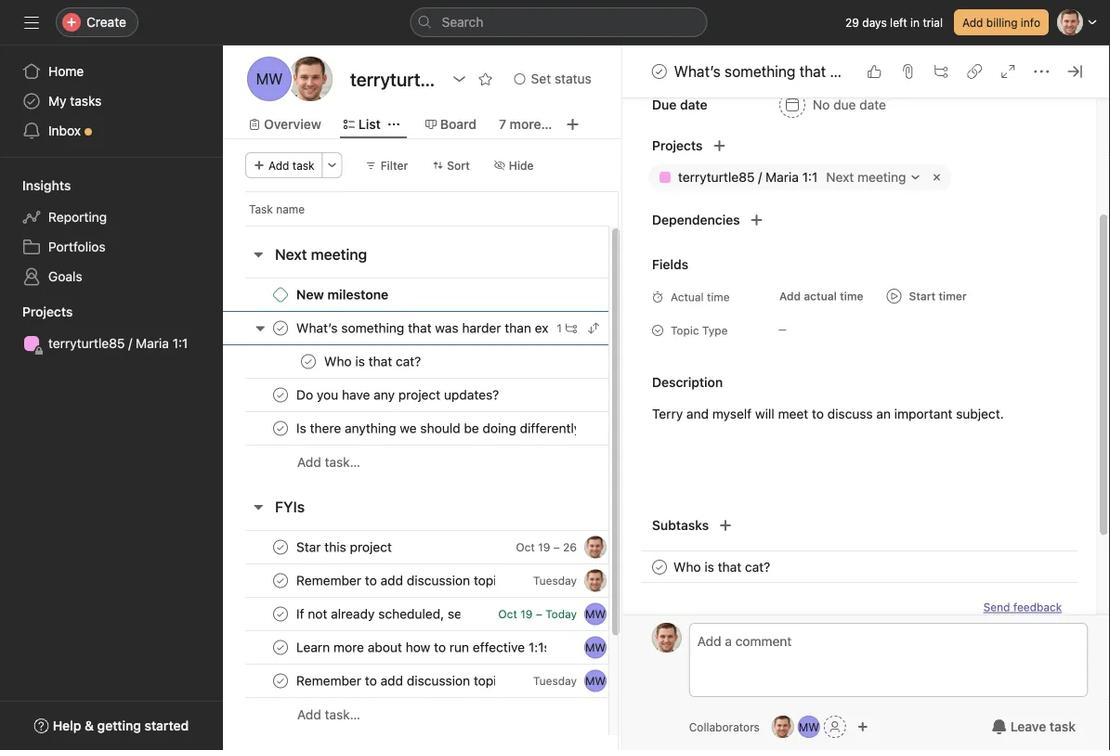 Task type: locate. For each thing, give the bounding box(es) containing it.
tuesday
[[533, 575, 577, 588], [533, 675, 577, 688]]

1 move tasks between sections image from the top
[[588, 289, 599, 301]]

0 vertical spatial /
[[758, 170, 762, 185]]

completed image inside the if not already scheduled, set up a recurring 1:1 meeting in your calendar cell
[[270, 604, 292, 626]]

add task… up "fyis" button
[[297, 455, 360, 470]]

add down overview link
[[269, 159, 289, 172]]

terryturtle85 / maria 1:1 inside what's something that was harder than expected? dialog
[[678, 170, 818, 185]]

inbox
[[48, 123, 81, 138]]

completed checkbox inside remember to add discussion topics for the next meeting cell
[[270, 671, 292, 693]]

completed checkbox inside what's something that was harder than expected? dialog
[[648, 557, 671, 579]]

oct left 26 at the right bottom of the page
[[516, 541, 535, 554]]

1 horizontal spatial time
[[840, 290, 864, 303]]

oct 19 – 26
[[516, 541, 577, 554]]

0 horizontal spatial terryturtle85 / maria 1:1
[[48, 336, 188, 351]]

1 horizontal spatial next
[[826, 170, 854, 185]]

completed image inside remember to add discussion topics for the next meeting cell
[[270, 570, 292, 592]]

oct for oct 19 – 26
[[516, 541, 535, 554]]

0 vertical spatial tuesday
[[533, 575, 577, 588]]

– inside the if not already scheduled, set up a recurring 1:1 meeting in your calendar cell
[[536, 608, 543, 621]]

mw button inside learn more about how to run effective 1:1s "cell"
[[585, 637, 607, 659]]

add task… button up "fyis" button
[[297, 453, 360, 473]]

mw
[[256, 70, 283, 88], [585, 608, 606, 621], [585, 642, 606, 655], [585, 675, 606, 688], [799, 721, 820, 734]]

next right collapse task list for this section icon
[[275, 246, 307, 263]]

add task… button inside the header next meeting tree grid
[[297, 453, 360, 473]]

topic
[[671, 324, 699, 337]]

0 vertical spatial –
[[554, 541, 560, 554]]

1 horizontal spatial terryturtle85
[[678, 170, 755, 185]]

header next meeting tree grid
[[223, 278, 687, 480]]

add subtask image
[[934, 64, 949, 79]]

task for leave task
[[1050, 720, 1076, 735]]

1 vertical spatial /
[[128, 336, 132, 351]]

0 horizontal spatial /
[[128, 336, 132, 351]]

tt
[[301, 70, 320, 88], [589, 541, 603, 554], [589, 575, 603, 588], [660, 632, 674, 645], [776, 721, 790, 734]]

– left 26 at the right bottom of the page
[[554, 541, 560, 554]]

0 horizontal spatial terryturtle85
[[48, 336, 125, 351]]

projects
[[652, 138, 703, 153], [22, 304, 73, 320]]

1 vertical spatial task…
[[325, 708, 360, 723]]

no due date button
[[771, 88, 895, 122]]

task… inside the header next meeting tree grid
[[325, 455, 360, 470]]

1 vertical spatial task
[[1050, 720, 1076, 735]]

1:1
[[802, 170, 818, 185], [173, 336, 188, 351]]

2 move tasks between sections image from the top
[[588, 323, 599, 334]]

tasks
[[70, 93, 102, 109]]

/ up the add dependencies image
[[758, 170, 762, 185]]

task… down is there anything we should be doing differently? cell
[[325, 455, 360, 470]]

add task… row for next meeting
[[223, 445, 687, 480]]

1 vertical spatial terryturtle85
[[48, 336, 125, 351]]

0 vertical spatial move tasks between sections image
[[588, 289, 599, 301]]

add task
[[269, 159, 315, 172]]

0 vertical spatial projects button
[[622, 133, 703, 159]]

projects button
[[622, 133, 703, 159], [0, 303, 73, 322]]

completed image inside "do you have any project updates?" cell
[[270, 384, 292, 407]]

oct for oct 19 – today
[[499, 608, 518, 621]]

add
[[963, 16, 984, 29], [269, 159, 289, 172], [779, 290, 801, 303], [297, 455, 321, 470], [297, 708, 321, 723]]

completed image inside remember to add discussion topics for the next meeting cell
[[270, 671, 292, 693]]

0 vertical spatial add task… row
[[223, 445, 687, 480]]

Task Name text field
[[674, 558, 770, 578]]

1 vertical spatial add task… row
[[223, 698, 687, 732]]

–
[[554, 541, 560, 554], [536, 608, 543, 621]]

main content containing due date
[[622, 0, 1097, 736]]

terryturtle85 down add to projects image
[[678, 170, 755, 185]]

time
[[840, 290, 864, 303], [707, 291, 730, 304]]

sort button
[[424, 152, 478, 178]]

add left actual
[[779, 290, 801, 303]]

maria down no due date dropdown button
[[766, 170, 799, 185]]

0 horizontal spatial task
[[293, 159, 315, 172]]

completed checkbox for 2nd remember to add discussion topics for the next meeting cell from the bottom
[[270, 570, 292, 592]]

1 horizontal spatial 19
[[538, 541, 551, 554]]

1 add task… row from the top
[[223, 445, 687, 480]]

description
[[652, 375, 723, 390]]

0 vertical spatial next meeting
[[826, 170, 906, 185]]

0 vertical spatial oct
[[516, 541, 535, 554]]

completed image
[[270, 384, 292, 407], [270, 418, 292, 440], [648, 557, 671, 579], [270, 604, 292, 626], [270, 637, 292, 659], [270, 671, 292, 693]]

– inside star this project cell
[[554, 541, 560, 554]]

None text field
[[346, 62, 443, 96]]

completed image left what's at the top
[[648, 60, 671, 83]]

1 remember to add discussion topics for the next meeting cell from the top
[[223, 564, 619, 599]]

projects button down goals
[[0, 303, 73, 322]]

completed checkbox inside remember to add discussion topics for the next meeting cell
[[270, 570, 292, 592]]

completed image for completed option within the the what's something that was harder than expected? cell
[[270, 317, 292, 340]]

dependencies
[[652, 212, 740, 228]]

1 horizontal spatial projects
[[652, 138, 703, 153]]

next meeting
[[826, 170, 906, 185], [275, 246, 367, 263]]

full screen image
[[1001, 64, 1016, 79]]

0 horizontal spatial meeting
[[311, 246, 367, 263]]

portfolios
[[48, 239, 106, 255]]

topic type
[[671, 324, 728, 337]]

1 horizontal spatial 1:1
[[802, 170, 818, 185]]

completed image inside the what's something that was harder than expected? cell
[[270, 317, 292, 340]]

terryturtle85 / maria 1:1
[[678, 170, 818, 185], [48, 336, 188, 351]]

completed checkbox for the if not already scheduled, set up a recurring 1:1 meeting in your calendar cell
[[270, 604, 292, 626]]

task left the more actions icon
[[293, 159, 315, 172]]

add inside the header next meeting tree grid
[[297, 455, 321, 470]]

1 horizontal spatial task
[[1050, 720, 1076, 735]]

remember to add discussion topics for the next meeting cell
[[223, 564, 619, 599], [223, 664, 619, 699]]

7
[[499, 117, 506, 132]]

add actual time
[[779, 290, 864, 303]]

projects inside what's something that was harder than expected? dialog
[[652, 138, 703, 153]]

inbox link
[[11, 116, 212, 146]]

projects down goals
[[22, 304, 73, 320]]

1 horizontal spatial maria
[[766, 170, 799, 185]]

2 add task… from the top
[[297, 708, 360, 723]]

1 horizontal spatial meeting
[[858, 170, 906, 185]]

meeting left remove image
[[858, 170, 906, 185]]

1 vertical spatial meeting
[[311, 246, 367, 263]]

mw button
[[585, 604, 607, 626], [585, 637, 607, 659], [585, 671, 607, 693], [798, 717, 820, 739]]

0 vertical spatial add task… button
[[297, 453, 360, 473]]

1 vertical spatial move tasks between sections image
[[588, 323, 599, 334]]

next down no due date dropdown button
[[826, 170, 854, 185]]

learn more about how to run effective 1:1s cell
[[223, 631, 619, 665]]

1 vertical spatial maria
[[136, 336, 169, 351]]

attachments: add a file to this task, what's something that was harder than expected? image
[[901, 64, 915, 79]]

overview
[[264, 117, 321, 132]]

goals
[[48, 269, 82, 284]]

0 horizontal spatial 1:1
[[173, 336, 188, 351]]

meeting inside dropdown button
[[858, 170, 906, 185]]

1 horizontal spatial next meeting
[[826, 170, 906, 185]]

1 vertical spatial remember to add discussion topics for the next meeting cell
[[223, 664, 619, 699]]

completed checkbox inside is there anything we should be doing differently? cell
[[270, 418, 292, 440]]

1:1 inside what's something that was harder than expected? dialog
[[802, 170, 818, 185]]

– for today
[[536, 608, 543, 621]]

add task… inside header fyis tree grid
[[297, 708, 360, 723]]

oct inside the if not already scheduled, set up a recurring 1:1 meeting in your calendar cell
[[499, 608, 518, 621]]

1 vertical spatial terryturtle85 / maria 1:1
[[48, 336, 188, 351]]

completed image down fyis
[[270, 570, 292, 592]]

Who is that cat? text field
[[321, 353, 427, 371]]

/ inside projects element
[[128, 336, 132, 351]]

– for 26
[[554, 541, 560, 554]]

board
[[440, 117, 477, 132]]

1 task… from the top
[[325, 455, 360, 470]]

oct
[[516, 541, 535, 554], [499, 608, 518, 621]]

subtasks button
[[622, 513, 709, 539]]

tuesday up today at the bottom of page
[[533, 575, 577, 588]]

/ down goals link
[[128, 336, 132, 351]]

0 vertical spatial terryturtle85
[[678, 170, 755, 185]]

name
[[276, 203, 305, 216]]

remember to add discussion topics for the next meeting cell down the learn more about how to run effective 1:1s text box
[[223, 664, 619, 699]]

mw inside remember to add discussion topics for the next meeting cell
[[585, 675, 606, 688]]

0 horizontal spatial projects
[[22, 304, 73, 320]]

task
[[293, 159, 315, 172], [1050, 720, 1076, 735]]

time right actual
[[840, 290, 864, 303]]

Completed checkbox
[[297, 351, 320, 373], [270, 384, 292, 407], [270, 537, 292, 559], [648, 557, 671, 579], [270, 671, 292, 693]]

completed checkbox inside learn more about how to run effective 1:1s "cell"
[[270, 637, 292, 659]]

terryturtle85 / maria 1:1 down add to projects image
[[678, 170, 818, 185]]

1 add task… button from the top
[[297, 453, 360, 473]]

1 vertical spatial 1:1
[[173, 336, 188, 351]]

time right the "actual"
[[707, 291, 730, 304]]

1 vertical spatial –
[[536, 608, 543, 621]]

0 horizontal spatial next
[[275, 246, 307, 263]]

1 vertical spatial projects
[[22, 304, 73, 320]]

add billing info button
[[954, 9, 1049, 35]]

meeting up new milestone text box
[[311, 246, 367, 263]]

task… down remember to add discussion topics for the next meeting text box
[[325, 708, 360, 723]]

task right leave
[[1050, 720, 1076, 735]]

collapse task list for this section image
[[251, 500, 266, 515]]

set status button
[[506, 66, 600, 92]]

completed milestone image
[[273, 288, 288, 303]]

mw button inside the if not already scheduled, set up a recurring 1:1 meeting in your calendar cell
[[585, 604, 607, 626]]

fields button
[[622, 252, 689, 278]]

1 vertical spatial next meeting
[[275, 246, 367, 263]]

completed checkbox inside the if not already scheduled, set up a recurring 1:1 meeting in your calendar cell
[[270, 604, 292, 626]]

terryturtle85 / maria 1:1 inside projects element
[[48, 336, 188, 351]]

collapse task list for this section image
[[251, 247, 266, 262]]

0 vertical spatial task…
[[325, 455, 360, 470]]

star this project cell
[[223, 531, 619, 565]]

– left today at the bottom of page
[[536, 608, 543, 621]]

1 vertical spatial tuesday
[[533, 675, 577, 688]]

add subtasks image
[[718, 519, 733, 533]]

row up is there anything we should be doing differently? text field
[[223, 378, 687, 413]]

subject.
[[956, 407, 1004, 422]]

remember to add discussion topics for the next meeting cell up if not already scheduled, set up a recurring 1:1 meeting in your calendar text box
[[223, 564, 619, 599]]

that
[[800, 63, 826, 80]]

is there anything we should be doing differently? cell
[[223, 412, 619, 446]]

19 inside the if not already scheduled, set up a recurring 1:1 meeting in your calendar cell
[[521, 608, 533, 621]]

hide sidebar image
[[24, 15, 39, 30]]

maria down goals link
[[136, 336, 169, 351]]

completed checkbox inside "do you have any project updates?" cell
[[270, 384, 292, 407]]

add dependencies image
[[749, 213, 764, 228]]

next inside dropdown button
[[826, 170, 854, 185]]

add task… inside the header next meeting tree grid
[[297, 455, 360, 470]]

row down the learn more about how to run effective 1:1s text box
[[223, 664, 687, 699]]

completed image
[[648, 60, 671, 83], [270, 317, 292, 340], [297, 351, 320, 373], [270, 537, 292, 559], [270, 570, 292, 592]]

row down sort dropdown button
[[245, 225, 618, 227]]

0 likes. click to like this task image
[[867, 64, 882, 79]]

subtasks
[[652, 518, 709, 533]]

completed image for 1st remember to add discussion topics for the next meeting cell from the bottom of the header fyis tree grid
[[270, 671, 292, 693]]

0 vertical spatial 1:1
[[802, 170, 818, 185]]

0 vertical spatial projects
[[652, 138, 703, 153]]

projects down due date
[[652, 138, 703, 153]]

task… for next meeting
[[325, 455, 360, 470]]

completed image left who is that cat? text box
[[297, 351, 320, 373]]

important
[[894, 407, 953, 422]]

tt inside remember to add discussion topics for the next meeting cell
[[589, 575, 603, 588]]

2 add task… button from the top
[[297, 705, 360, 726]]

completed checkbox inside star this project cell
[[270, 537, 292, 559]]

1 vertical spatial oct
[[499, 608, 518, 621]]

add left billing
[[963, 16, 984, 29]]

portfolios link
[[11, 232, 212, 262]]

0 vertical spatial task
[[293, 159, 315, 172]]

left
[[890, 16, 908, 29]]

2 task… from the top
[[325, 708, 360, 723]]

completed image inside who is that cat? cell
[[297, 351, 320, 373]]

1 horizontal spatial –
[[554, 541, 560, 554]]

task inside what's something that was harder than expected? dialog
[[1050, 720, 1076, 735]]

main content
[[622, 0, 1097, 736]]

mw inside what's something that was harder than expected? dialog
[[799, 721, 820, 734]]

move tasks between sections image inside 'new milestone' cell
[[588, 289, 599, 301]]

0 vertical spatial remember to add discussion topics for the next meeting cell
[[223, 564, 619, 599]]

0 horizontal spatial next meeting
[[275, 246, 367, 263]]

1
[[557, 322, 562, 335]]

1 add task… from the top
[[297, 455, 360, 470]]

add task… down remember to add discussion topics for the next meeting text box
[[297, 708, 360, 723]]

add task… row
[[223, 445, 687, 480], [223, 698, 687, 732]]

start timer button
[[879, 283, 974, 309]]

row
[[245, 225, 618, 227], [223, 278, 687, 312], [223, 345, 687, 379], [223, 378, 687, 413], [223, 412, 687, 446], [223, 531, 687, 565], [223, 564, 687, 599], [223, 598, 687, 632], [223, 664, 687, 699]]

0 vertical spatial add task…
[[297, 455, 360, 470]]

add inside add actual time dropdown button
[[779, 290, 801, 303]]

1:1 left collapse subtask list for the task what's something that was harder than expected? 'icon' at left
[[173, 336, 188, 351]]

7 more… button
[[499, 114, 552, 135]]

tt button inside remember to add discussion topics for the next meeting cell
[[585, 570, 607, 592]]

0 vertical spatial 19
[[538, 541, 551, 554]]

0 vertical spatial terryturtle85 / maria 1:1
[[678, 170, 818, 185]]

completed image inside star this project cell
[[270, 537, 292, 559]]

19 left today at the bottom of page
[[521, 608, 533, 621]]

feedback
[[1014, 601, 1062, 614]]

collapse subtask list for the task what's something that was harder than expected? image
[[253, 321, 268, 336]]

0 vertical spatial maria
[[766, 170, 799, 185]]

1 vertical spatial next
[[275, 246, 307, 263]]

create button
[[56, 7, 138, 37]]

home link
[[11, 57, 212, 86]]

29
[[846, 16, 860, 29]]

completed image inside learn more about how to run effective 1:1s "cell"
[[270, 637, 292, 659]]

add task… for fyis
[[297, 708, 360, 723]]

completed checkbox inside who is that cat? cell
[[297, 351, 320, 373]]

next meeting up new milestone text box
[[275, 246, 367, 263]]

1 horizontal spatial terryturtle85 / maria 1:1
[[678, 170, 818, 185]]

status
[[555, 71, 592, 86]]

overview link
[[249, 114, 321, 135]]

add task… button down remember to add discussion topics for the next meeting text box
[[297, 705, 360, 726]]

tab actions image
[[388, 119, 399, 130]]

1 horizontal spatial /
[[758, 170, 762, 185]]

0 horizontal spatial projects button
[[0, 303, 73, 322]]

terryturtle85 down goals
[[48, 336, 125, 351]]

next meeting left remove image
[[826, 170, 906, 185]]

0 horizontal spatial 19
[[521, 608, 533, 621]]

completed checkbox inside the what's something that was harder than expected? cell
[[270, 317, 292, 340]]

hide button
[[486, 152, 542, 178]]

Completed checkbox
[[648, 60, 671, 83], [270, 317, 292, 340], [270, 418, 292, 440], [270, 570, 292, 592], [270, 604, 292, 626], [270, 637, 292, 659]]

header fyis tree grid
[[223, 531, 687, 732]]

time inside dropdown button
[[840, 290, 864, 303]]

row up remember to add discussion topics for the next meeting text field
[[223, 531, 687, 565]]

19 left 26 at the right bottom of the page
[[538, 541, 551, 554]]

add task… button inside header fyis tree grid
[[297, 705, 360, 726]]

projects button down due date
[[622, 133, 703, 159]]

Star this project text field
[[293, 539, 398, 557]]

mw row
[[223, 631, 687, 665]]

&
[[85, 719, 94, 734]]

29 days left in trial
[[846, 16, 943, 29]]

oct left today at the bottom of page
[[499, 608, 518, 621]]

row up the learn more about how to run effective 1:1s text box
[[223, 598, 687, 632]]

tt button inside star this project cell
[[585, 537, 607, 559]]

terryturtle85
[[678, 170, 755, 185], [48, 336, 125, 351]]

completed image down "fyis" button
[[270, 537, 292, 559]]

leave task
[[1011, 720, 1076, 735]]

tt button
[[585, 537, 607, 559], [585, 570, 607, 592], [652, 624, 682, 653], [772, 717, 794, 739]]

0 horizontal spatial –
[[536, 608, 543, 621]]

row up what's something that was harder than expected? text field
[[223, 278, 687, 312]]

row down do you have any project updates? text field
[[223, 412, 687, 446]]

0 vertical spatial meeting
[[858, 170, 906, 185]]

completed checkbox inside what's something that was harder than expected? dialog
[[648, 60, 671, 83]]

add task… row down mw row
[[223, 698, 687, 732]]

add tab image
[[565, 117, 580, 132]]

tt inside star this project cell
[[589, 541, 603, 554]]

row up mw row
[[223, 564, 687, 599]]

add task…
[[297, 455, 360, 470], [297, 708, 360, 723]]

0 horizontal spatial time
[[707, 291, 730, 304]]

1 vertical spatial 19
[[521, 608, 533, 621]]

next meeting inside dropdown button
[[826, 170, 906, 185]]

oct inside star this project cell
[[516, 541, 535, 554]]

completed image right collapse subtask list for the task what's something that was harder than expected? 'icon' at left
[[270, 317, 292, 340]]

terryturtle85 / maria 1:1 down goals link
[[48, 336, 188, 351]]

trial
[[923, 16, 943, 29]]

search list box
[[410, 7, 708, 37]]

0 horizontal spatial maria
[[136, 336, 169, 351]]

projects element
[[0, 296, 223, 362]]

info
[[1021, 16, 1041, 29]]

add up "fyis" button
[[297, 455, 321, 470]]

1:1 left next meeting dropdown button
[[802, 170, 818, 185]]

tuesday down today at the bottom of page
[[533, 675, 577, 688]]

0 vertical spatial next
[[826, 170, 854, 185]]

19 inside star this project cell
[[538, 541, 551, 554]]

move tasks between sections image
[[588, 289, 599, 301], [588, 323, 599, 334]]

add task… row down is there anything we should be doing differently? text field
[[223, 445, 687, 480]]

2 add task… row from the top
[[223, 698, 687, 732]]

completed image inside is there anything we should be doing differently? cell
[[270, 418, 292, 440]]

add down remember to add discussion topics for the next meeting text box
[[297, 708, 321, 723]]

1 vertical spatial add task…
[[297, 708, 360, 723]]

remove image
[[930, 170, 944, 185]]

task… inside header fyis tree grid
[[325, 708, 360, 723]]

1 vertical spatial add task… button
[[297, 705, 360, 726]]

add inside "add task" button
[[269, 159, 289, 172]]



Task type: describe. For each thing, give the bounding box(es) containing it.
add task… button for fyis
[[297, 705, 360, 726]]

list
[[359, 117, 381, 132]]

What's something that was harder than expected? text field
[[293, 319, 550, 338]]

send feedback link
[[984, 599, 1062, 616]]

row down what's something that was harder than expected? text field
[[223, 345, 687, 379]]

do you have any project updates? cell
[[223, 378, 619, 413]]

completed image for completed option within remember to add discussion topics for the next meeting cell
[[270, 570, 292, 592]]

add to projects image
[[712, 138, 727, 153]]

1 vertical spatial projects button
[[0, 303, 73, 322]]

insights button
[[0, 177, 71, 195]]

who is that cat? cell
[[223, 345, 619, 379]]

timer
[[939, 290, 967, 303]]

my tasks
[[48, 93, 102, 109]]

more actions for this task image
[[1034, 64, 1049, 79]]

fields
[[652, 257, 689, 272]]

main content inside what's something that was harder than expected? dialog
[[622, 0, 1097, 736]]

type
[[702, 324, 728, 337]]

1 horizontal spatial projects button
[[622, 133, 703, 159]]

discuss
[[828, 407, 873, 422]]

reporting
[[48, 210, 107, 225]]

due date
[[652, 97, 708, 112]]

actual
[[671, 291, 704, 304]]

leave task button
[[980, 711, 1088, 744]]

/ inside what's something that was harder than expected? dialog
[[758, 170, 762, 185]]

maria inside what's something that was harder than expected? dialog
[[766, 170, 799, 185]]

copy task link image
[[967, 64, 982, 79]]

completed image for learn more about how to run effective 1:1s "cell"
[[270, 637, 292, 659]]

1 row
[[223, 311, 687, 346]]

1 tuesday from the top
[[533, 575, 577, 588]]

terryturtle85 / maria 1:1 link
[[11, 329, 212, 359]]

what's something that was harder than expected? dialog
[[622, 0, 1111, 751]]

was
[[830, 63, 857, 80]]

26
[[563, 541, 577, 554]]

New milestone text field
[[293, 286, 394, 304]]

help & getting started
[[53, 719, 189, 734]]

mw button inside remember to add discussion topics for the next meeting cell
[[585, 671, 607, 693]]

expected?
[[942, 63, 1012, 80]]

19 for – today
[[521, 608, 533, 621]]

add or remove collaborators image
[[858, 722, 869, 733]]

completed checkbox for do you have any project updates? text field
[[270, 384, 292, 407]]

add billing info
[[963, 16, 1041, 29]]

insights element
[[0, 169, 223, 296]]

task name row
[[223, 191, 687, 226]]

completed checkbox for star this project text field
[[270, 537, 292, 559]]

terryturtle85 inside projects element
[[48, 336, 125, 351]]

create
[[86, 14, 126, 30]]

1:1 inside projects element
[[173, 336, 188, 351]]

task
[[249, 203, 273, 216]]

no
[[813, 97, 830, 112]]

will
[[755, 407, 775, 422]]

meeting inside button
[[311, 246, 367, 263]]

add actual time button
[[771, 283, 872, 309]]

board link
[[425, 114, 477, 135]]

myself
[[712, 407, 752, 422]]

set status
[[531, 71, 592, 86]]

completed checkbox for remember to add discussion topics for the next meeting text box
[[270, 671, 292, 693]]

completed image for completed checkbox inside star this project cell
[[270, 537, 292, 559]]

—
[[779, 324, 787, 335]]

completed image for "do you have any project updates?" cell on the bottom
[[270, 384, 292, 407]]

Do you have any project updates? text field
[[293, 386, 505, 405]]

add to starred image
[[478, 72, 493, 86]]

insights
[[22, 178, 71, 193]]

filter
[[381, 159, 408, 172]]

search button
[[410, 7, 708, 37]]

move tasks between sections image inside the what's something that was harder than expected? cell
[[588, 323, 599, 334]]

due
[[834, 97, 856, 112]]

maria inside projects element
[[136, 336, 169, 351]]

completed image for is there anything we should be doing differently? cell
[[270, 418, 292, 440]]

date
[[860, 97, 886, 112]]

to
[[812, 407, 824, 422]]

start
[[909, 290, 936, 303]]

mw inside learn more about how to run effective 1:1s "cell"
[[585, 642, 606, 655]]

Learn more about how to run effective 1:1s text field
[[293, 639, 547, 658]]

19 for – 26
[[538, 541, 551, 554]]

close details image
[[1068, 64, 1083, 79]]

global element
[[0, 46, 223, 157]]

fyis button
[[275, 491, 305, 524]]

my
[[48, 93, 66, 109]]

list link
[[344, 114, 381, 135]]

what's something that was harder than expected? cell
[[223, 311, 619, 346]]

Remember to add discussion topics for the next meeting text field
[[293, 572, 496, 591]]

next meeting button
[[822, 167, 926, 188]]

completed image for the if not already scheduled, set up a recurring 1:1 meeting in your calendar cell
[[270, 604, 292, 626]]

send feedback
[[984, 601, 1062, 614]]

completed image for completed option inside what's something that was harder than expected? dialog
[[648, 60, 671, 83]]

home
[[48, 64, 84, 79]]

no due date
[[813, 97, 886, 112]]

my tasks link
[[11, 86, 212, 116]]

mw inside the if not already scheduled, set up a recurring 1:1 meeting in your calendar cell
[[585, 608, 606, 621]]

help
[[53, 719, 81, 734]]

task… for fyis
[[325, 708, 360, 723]]

oct 19 – today
[[499, 608, 577, 621]]

collaborators
[[689, 721, 760, 734]]

meet
[[778, 407, 808, 422]]

2 tuesday from the top
[[533, 675, 577, 688]]

completed checkbox for learn more about how to run effective 1:1s "cell"
[[270, 637, 292, 659]]

— button
[[771, 317, 883, 343]]

today
[[546, 608, 577, 621]]

reporting link
[[11, 203, 212, 232]]

1 button
[[553, 319, 581, 338]]

show options image
[[452, 72, 467, 86]]

than
[[908, 63, 938, 80]]

actual time
[[671, 291, 730, 304]]

completed checkbox for is there anything we should be doing differently? cell
[[270, 418, 292, 440]]

add task… button for next meeting
[[297, 453, 360, 473]]

fyis
[[275, 499, 305, 516]]

started
[[145, 719, 189, 734]]

getting
[[97, 719, 141, 734]]

Remember to add discussion topics for the next meeting text field
[[293, 672, 496, 691]]

add task… row for fyis
[[223, 698, 687, 732]]

send
[[984, 601, 1010, 614]]

more actions image
[[327, 160, 338, 171]]

task name
[[249, 203, 305, 216]]

more…
[[510, 117, 552, 132]]

task for add task
[[293, 159, 315, 172]]

terryturtle85 inside what's something that was harder than expected? dialog
[[678, 170, 755, 185]]

days
[[863, 16, 887, 29]]

Is there anything we should be doing differently? text field
[[293, 420, 577, 438]]

Completed milestone checkbox
[[273, 288, 288, 303]]

2 remember to add discussion topics for the next meeting cell from the top
[[223, 664, 619, 699]]

set
[[531, 71, 551, 86]]

filter button
[[357, 152, 417, 178]]

what's
[[674, 63, 721, 80]]

next inside button
[[275, 246, 307, 263]]

actual
[[804, 290, 837, 303]]

7 more…
[[499, 117, 552, 132]]

an
[[876, 407, 891, 422]]

If not already scheduled, set up a recurring 1:1 meeting in your calendar text field
[[293, 605, 461, 624]]

if not already scheduled, set up a recurring 1:1 meeting in your calendar cell
[[223, 598, 619, 632]]

add task… for next meeting
[[297, 455, 360, 470]]

terry
[[652, 407, 683, 422]]

add inside add billing info button
[[963, 16, 984, 29]]

and
[[687, 407, 709, 422]]

sort
[[447, 159, 470, 172]]

add task button
[[245, 152, 323, 178]]

new milestone cell
[[223, 278, 619, 312]]

next meeting button
[[275, 238, 367, 271]]

something
[[725, 63, 796, 80]]

add inside header fyis tree grid
[[297, 708, 321, 723]]

goals link
[[11, 262, 212, 292]]

help & getting started button
[[22, 710, 201, 743]]

completed image for completed checkbox in who is that cat? cell
[[297, 351, 320, 373]]

billing
[[987, 16, 1018, 29]]



Task type: vqa. For each thing, say whether or not it's contained in the screenshot.
Today – Nov 3
no



